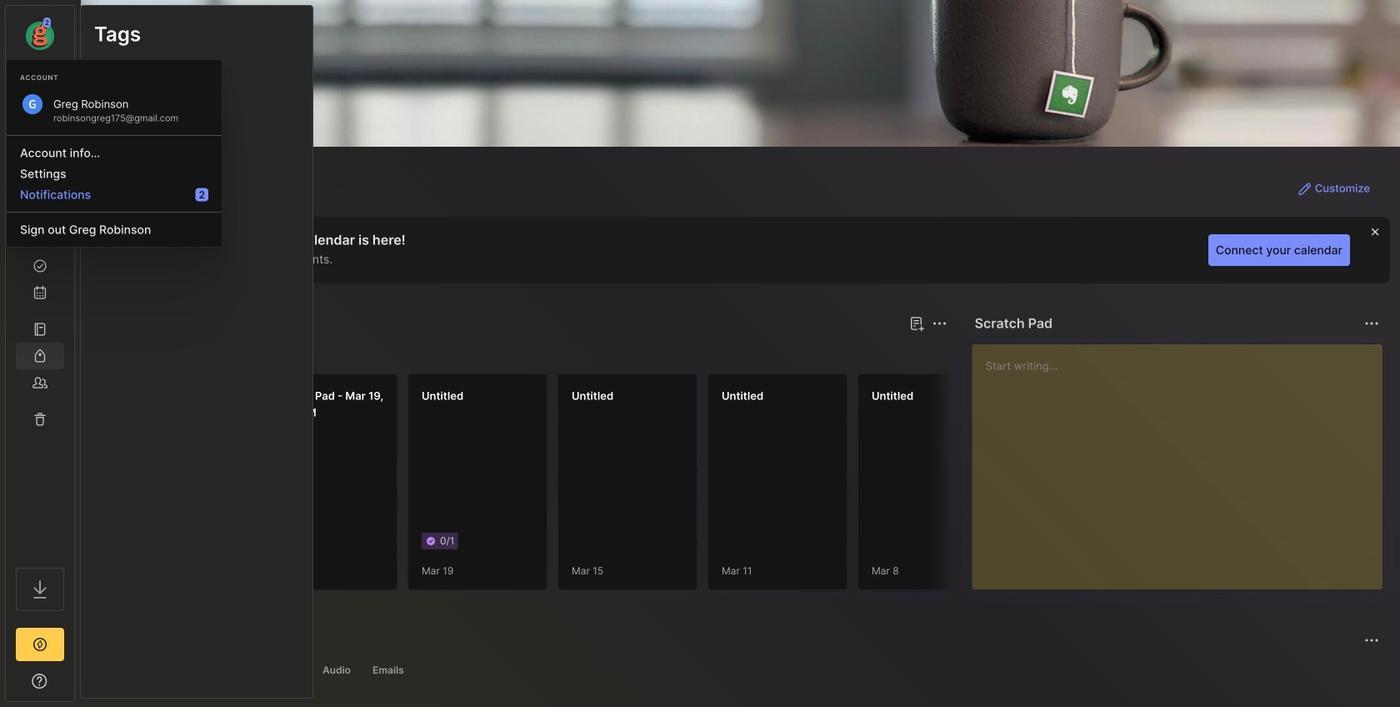 Task type: vqa. For each thing, say whether or not it's contained in the screenshot.
topmost tab list
yes



Task type: describe. For each thing, give the bounding box(es) containing it.
Account field
[[6, 16, 74, 53]]

home image
[[32, 178, 48, 194]]

tree inside main element
[[6, 163, 74, 553]]

click to expand image
[[73, 676, 85, 696]]



Task type: locate. For each thing, give the bounding box(es) containing it.
tab
[[111, 344, 160, 364], [167, 344, 234, 364], [238, 660, 308, 680], [315, 660, 358, 680], [365, 660, 412, 680]]

Start writing… text field
[[986, 344, 1382, 576]]

row group
[[108, 374, 1401, 600]]

tab list
[[111, 344, 945, 364], [111, 660, 1377, 680]]

0 vertical spatial tab list
[[111, 344, 945, 364]]

1 vertical spatial tab list
[[111, 660, 1377, 680]]

tree
[[6, 163, 74, 553]]

dropdown list menu
[[7, 128, 222, 240]]

2 tab list from the top
[[111, 660, 1377, 680]]

main element
[[0, 0, 80, 707]]

1 tab list from the top
[[111, 344, 945, 364]]

upgrade image
[[30, 635, 50, 655]]

edit search image
[[30, 83, 50, 103]]

WHAT'S NEW field
[[6, 668, 74, 695]]



